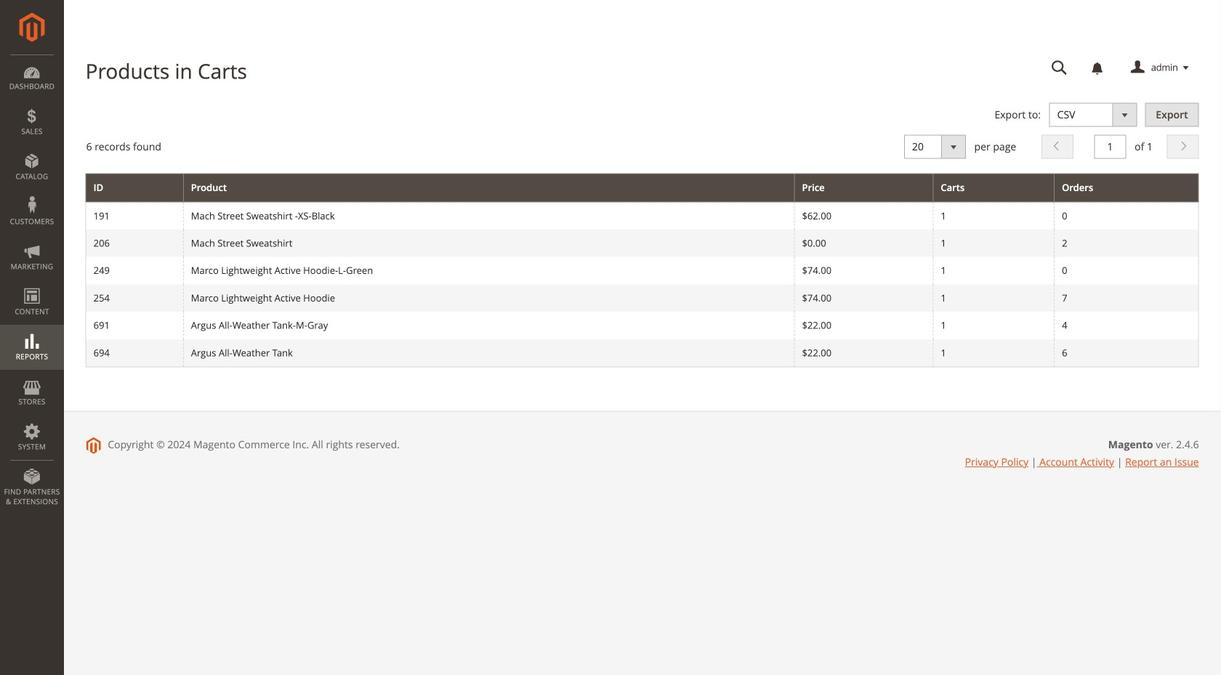 Task type: vqa. For each thing, say whether or not it's contained in the screenshot.
Magento Admin Panel icon
yes



Task type: locate. For each thing, give the bounding box(es) containing it.
magento admin panel image
[[19, 12, 45, 42]]

menu bar
[[0, 55, 64, 514]]

None text field
[[1042, 55, 1078, 81], [1094, 135, 1126, 159], [1042, 55, 1078, 81], [1094, 135, 1126, 159]]



